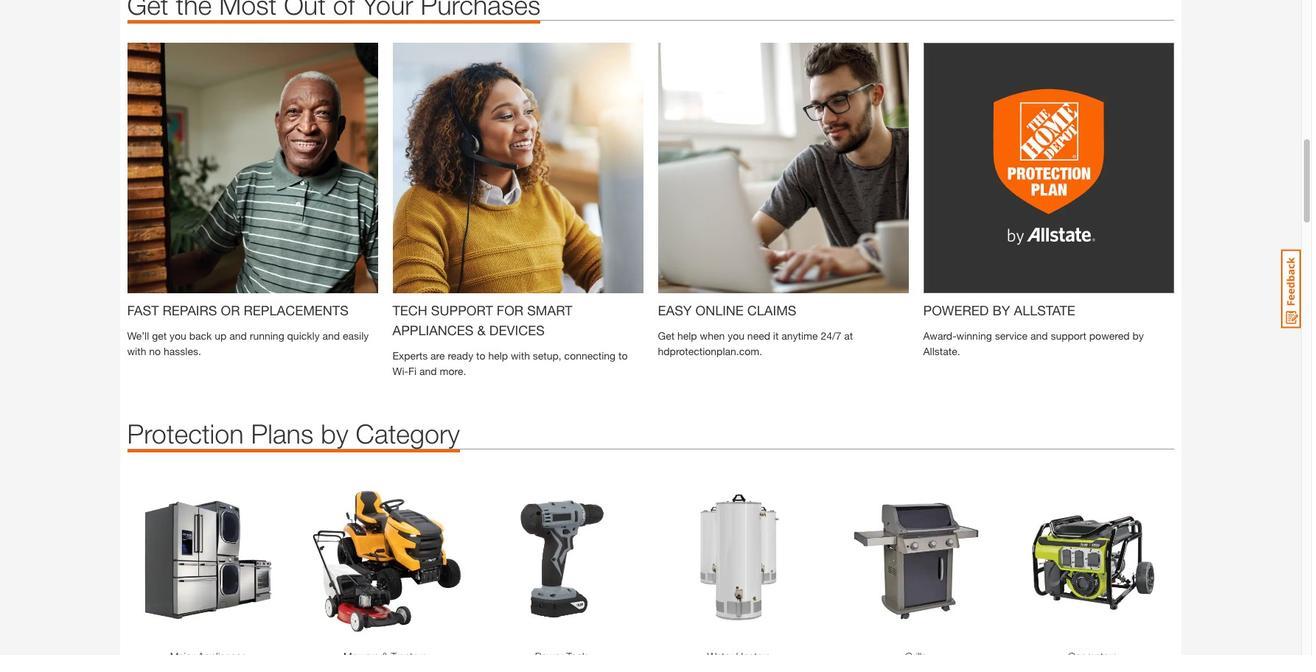 Task type: vqa. For each thing, say whether or not it's contained in the screenshot.
when
yes



Task type: locate. For each thing, give the bounding box(es) containing it.
easy online claims image
[[658, 43, 909, 293]]

you up hassles.
[[170, 329, 186, 342]]

powered
[[1090, 329, 1130, 342]]

0 vertical spatial by
[[1133, 329, 1144, 342]]

and inside award-winning service and support powered by allstate.
[[1031, 329, 1048, 342]]

at
[[845, 329, 854, 342]]

tech support for smart appliances & devices
[[393, 302, 573, 338]]

award-
[[924, 329, 957, 342]]

0 horizontal spatial help
[[489, 349, 508, 362]]

2 you from the left
[[728, 329, 745, 342]]

and right fi
[[420, 365, 437, 377]]

1 horizontal spatial you
[[728, 329, 745, 342]]

no
[[149, 345, 161, 357]]

for
[[497, 302, 524, 318]]

0 horizontal spatial you
[[170, 329, 186, 342]]

tech
[[393, 302, 428, 318]]

help inside experts are ready to help with setup, connecting to wi-fi and more.
[[489, 349, 508, 362]]

you
[[170, 329, 186, 342], [728, 329, 745, 342]]

tech support for smart appliances & devices image
[[393, 43, 643, 293]]

to right ready
[[476, 349, 486, 362]]

0 vertical spatial help
[[678, 329, 697, 342]]

up
[[215, 329, 227, 342]]

help right "get" at the right bottom
[[678, 329, 697, 342]]

feedback link image
[[1282, 249, 1302, 329]]

1 vertical spatial by
[[321, 418, 349, 450]]

back
[[189, 329, 212, 342]]

hassles.
[[164, 345, 201, 357]]

we'll
[[127, 329, 149, 342]]

replacements
[[244, 302, 349, 318]]

and
[[230, 329, 247, 342], [323, 329, 340, 342], [1031, 329, 1048, 342], [420, 365, 437, 377]]

quickly
[[287, 329, 320, 342]]

and down allstate at the top right of the page
[[1031, 329, 1048, 342]]

by right plans
[[321, 418, 349, 450]]

support
[[431, 302, 493, 318]]

to right connecting
[[619, 349, 628, 362]]

with down we'll
[[127, 345, 146, 357]]

1 you from the left
[[170, 329, 186, 342]]

 image
[[127, 479, 289, 641], [304, 479, 466, 641], [481, 479, 643, 641], [658, 479, 820, 641], [835, 479, 997, 641], [1012, 479, 1174, 641]]

help
[[678, 329, 697, 342], [489, 349, 508, 362]]

wi-
[[393, 365, 409, 377]]

award-winning service and support powered by allstate.
[[924, 329, 1144, 357]]

allstate.
[[924, 345, 961, 357]]

service
[[995, 329, 1028, 342]]

with inside "we'll get you back up and running quickly and easily with no hassles."
[[127, 345, 146, 357]]

winning
[[957, 329, 993, 342]]

you inside get help when you need it anytime 24/7 at hdprotectionplan.com.
[[728, 329, 745, 342]]

3  image from the left
[[481, 479, 643, 641]]

with down devices
[[511, 349, 530, 362]]

appliances
[[393, 322, 474, 338]]

need
[[748, 329, 771, 342]]

claims
[[748, 302, 797, 318]]

1 to from the left
[[476, 349, 486, 362]]

connecting
[[565, 349, 616, 362]]

you left need
[[728, 329, 745, 342]]

1 vertical spatial help
[[489, 349, 508, 362]]

are
[[431, 349, 445, 362]]

you inside "we'll get you back up and running quickly and easily with no hassles."
[[170, 329, 186, 342]]

1 horizontal spatial help
[[678, 329, 697, 342]]

setup,
[[533, 349, 562, 362]]

help down devices
[[489, 349, 508, 362]]

1 horizontal spatial by
[[1133, 329, 1144, 342]]

0 horizontal spatial with
[[127, 345, 146, 357]]

0 horizontal spatial by
[[321, 418, 349, 450]]

0 horizontal spatial to
[[476, 349, 486, 362]]

to
[[476, 349, 486, 362], [619, 349, 628, 362]]

by
[[1133, 329, 1144, 342], [321, 418, 349, 450]]

with
[[127, 345, 146, 357], [511, 349, 530, 362]]

hdprotectionplan.com.
[[658, 345, 763, 357]]

when
[[700, 329, 725, 342]]

we'll get you back up and running quickly and easily with no hassles.
[[127, 329, 369, 357]]

1 horizontal spatial with
[[511, 349, 530, 362]]

fi
[[409, 365, 417, 377]]

by right powered
[[1133, 329, 1144, 342]]

experts are ready to help with setup, connecting to wi-fi and more.
[[393, 349, 628, 377]]

1 horizontal spatial to
[[619, 349, 628, 362]]



Task type: describe. For each thing, give the bounding box(es) containing it.
support
[[1051, 329, 1087, 342]]

2  image from the left
[[304, 479, 466, 641]]

powered by allstate
[[924, 302, 1076, 318]]

get
[[152, 329, 167, 342]]

plans
[[251, 418, 314, 450]]

ready
[[448, 349, 474, 362]]

protection
[[127, 418, 244, 450]]

running
[[250, 329, 284, 342]]

and left easily
[[323, 329, 340, 342]]

get help when you need it anytime 24/7 at hdprotectionplan.com.
[[658, 329, 854, 357]]

easy
[[658, 302, 692, 318]]

by inside award-winning service and support powered by allstate.
[[1133, 329, 1144, 342]]

fast repairs or replacements image
[[127, 43, 378, 293]]

by
[[993, 302, 1011, 318]]

6  image from the left
[[1012, 479, 1174, 641]]

with inside experts are ready to help with setup, connecting to wi-fi and more.
[[511, 349, 530, 362]]

and inside experts are ready to help with setup, connecting to wi-fi and more.
[[420, 365, 437, 377]]

anytime
[[782, 329, 818, 342]]

experts
[[393, 349, 428, 362]]

24/7
[[821, 329, 842, 342]]

and right up on the left bottom
[[230, 329, 247, 342]]

easily
[[343, 329, 369, 342]]

protection plans by category
[[127, 418, 460, 450]]

1  image from the left
[[127, 479, 289, 641]]

5  image from the left
[[835, 479, 997, 641]]

smart
[[527, 302, 573, 318]]

fast repairs or replacements
[[127, 302, 349, 318]]

or
[[221, 302, 240, 318]]

2 to from the left
[[619, 349, 628, 362]]

powered by allstate image
[[924, 43, 1174, 293]]

powered
[[924, 302, 989, 318]]

&
[[478, 322, 486, 338]]

fast
[[127, 302, 159, 318]]

category
[[356, 418, 460, 450]]

more.
[[440, 365, 466, 377]]

repairs
[[163, 302, 217, 318]]

allstate
[[1014, 302, 1076, 318]]

help inside get help when you need it anytime 24/7 at hdprotectionplan.com.
[[678, 329, 697, 342]]

get
[[658, 329, 675, 342]]

devices
[[490, 322, 545, 338]]

online
[[696, 302, 744, 318]]

it
[[774, 329, 779, 342]]

4  image from the left
[[658, 479, 820, 641]]

easy online claims
[[658, 302, 797, 318]]



